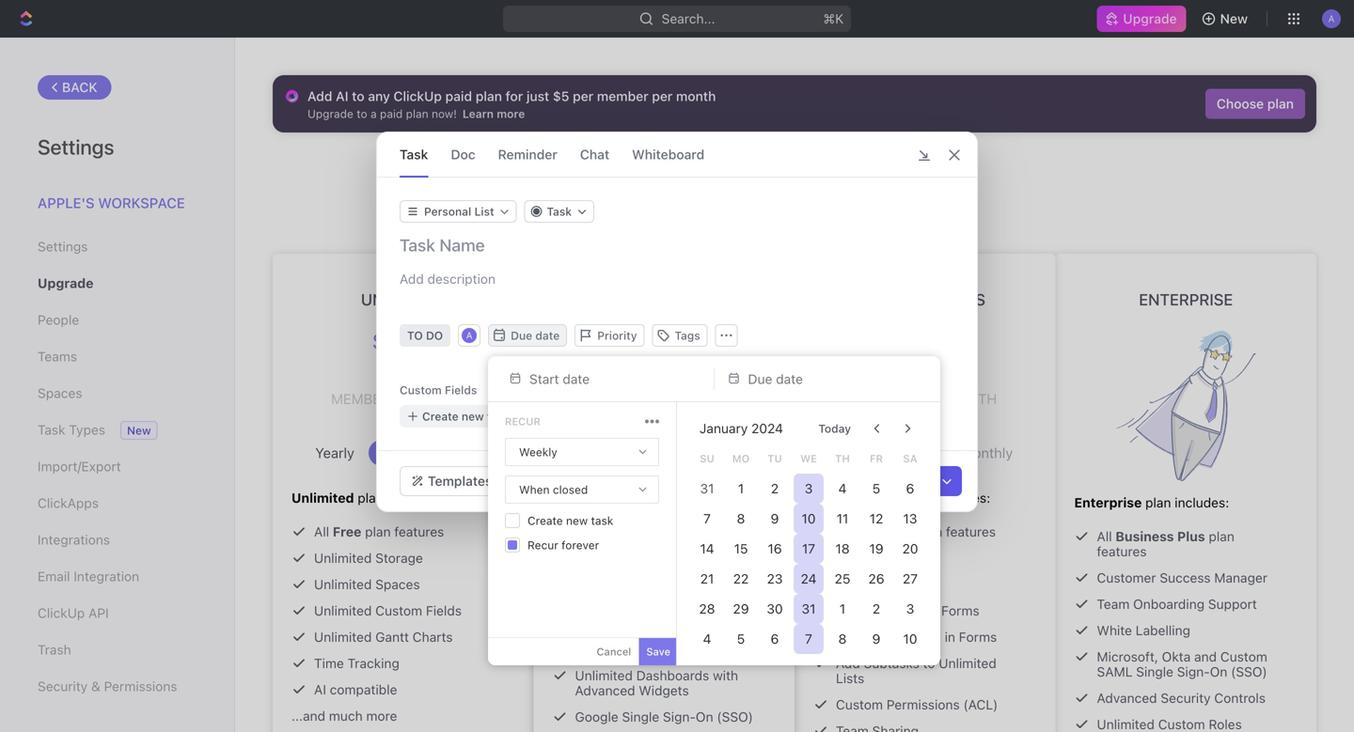 Task type: describe. For each thing, give the bounding box(es) containing it.
unlimited plan includes:
[[292, 491, 442, 506]]

whiteboard button
[[632, 133, 705, 177]]

1 vertical spatial more
[[366, 709, 397, 724]]

0 vertical spatial 5
[[873, 481, 881, 497]]

$ 7 member per month
[[331, 321, 475, 407]]

subtasks
[[864, 656, 920, 672]]

team onboarding support
[[1097, 597, 1258, 612]]

single inside microsoft, okta and custom saml single sign-on (sso)
[[1137, 665, 1174, 680]]

month for 7
[[423, 391, 475, 407]]

1 horizontal spatial spaces
[[375, 577, 420, 593]]

new inside the settings element
[[127, 424, 151, 437]]

0 vertical spatial 9
[[771, 511, 779, 527]]

2 settings from the top
[[38, 239, 88, 254]]

plan up 20 on the right
[[917, 524, 943, 540]]

0 horizontal spatial on
[[696, 710, 714, 725]]

new inside new "button"
[[1221, 11, 1248, 26]]

18
[[836, 541, 850, 557]]

$ for 19
[[882, 328, 893, 355]]

on inside microsoft, okta and custom saml single sign-on (sso)
[[1210, 665, 1228, 680]]

choose plan link
[[1206, 89, 1306, 119]]

unlimited custom fields
[[314, 604, 462, 619]]

much
[[329, 709, 363, 724]]

timesheets
[[575, 642, 646, 658]]

email integration link
[[38, 561, 197, 593]]

clickup inside add ai to any clickup paid plan for just $5 per member per month learn more
[[394, 88, 442, 104]]

plus for business plus
[[946, 290, 986, 309]]

0 vertical spatial fields
[[445, 384, 477, 397]]

logic
[[909, 630, 942, 645]]

0 vertical spatial support
[[883, 551, 932, 566]]

includes: up all business plan features
[[936, 491, 991, 506]]

unlimited for unlimited storage
[[314, 551, 372, 566]]

features inside the all business plus plan features
[[1097, 544, 1147, 560]]

(acl)
[[964, 698, 998, 713]]

upgrade inside the settings element
[[38, 276, 94, 291]]

advanced security controls
[[1097, 691, 1266, 707]]

everything
[[837, 159, 930, 183]]

Task Name text field
[[400, 234, 959, 257]]

saml
[[1097, 665, 1133, 680]]

plan up the all free plan features
[[358, 491, 384, 506]]

&
[[91, 679, 100, 695]]

task for task
[[400, 147, 428, 162]]

business plus
[[865, 290, 986, 309]]

unlimited for unlimited workload analysis
[[575, 563, 633, 579]]

add ai to any clickup paid plan for just $5 per member per month learn more
[[308, 88, 716, 120]]

forever
[[562, 539, 599, 552]]

plan right choose
[[1268, 96, 1294, 111]]

compatible
[[330, 683, 397, 698]]

due date button
[[488, 325, 567, 347]]

weekly button
[[506, 439, 659, 466]]

ai inside add ai to any clickup paid plan for just $5 per member per month learn more
[[336, 88, 349, 104]]

su
[[700, 453, 715, 465]]

chat button
[[580, 133, 610, 177]]

0 vertical spatial 3
[[805, 481, 813, 497]]

enterprise plan includes:
[[1075, 495, 1230, 511]]

15
[[734, 541, 748, 557]]

unlimited down business plan includes:
[[594, 510, 657, 526]]

training
[[878, 577, 927, 593]]

0 vertical spatial 2
[[771, 481, 779, 497]]

add for add ai to any clickup paid plan for just $5 per member per month learn more
[[308, 88, 333, 104]]

add subtasks to unlimited lists
[[836, 656, 997, 687]]

people link
[[38, 304, 197, 336]]

all for all unlimited plan features
[[575, 510, 590, 526]]

when closed
[[519, 484, 588, 497]]

1 horizontal spatial upgrade
[[659, 159, 736, 183]]

custom for custom fields
[[400, 384, 442, 397]]

0 vertical spatial 8
[[737, 511, 745, 527]]

1 horizontal spatial 3
[[907, 602, 915, 617]]

recur forever
[[528, 539, 599, 552]]

unlimited for unlimited
[[361, 290, 446, 309]]

features for all unlimited plan features
[[689, 510, 739, 526]]

unleash
[[763, 159, 832, 183]]

conditional
[[836, 630, 905, 645]]

1 vertical spatial fields
[[426, 604, 462, 619]]

per for 12
[[655, 377, 681, 393]]

unlimited for unlimited timeline views
[[575, 537, 633, 552]]

settings element
[[0, 38, 235, 733]]

member for 7
[[331, 391, 390, 407]]

plan up 13
[[907, 491, 933, 506]]

learn
[[463, 107, 494, 120]]

with
[[713, 668, 739, 684]]

1 vertical spatial 10
[[904, 632, 918, 647]]

clickup api
[[38, 606, 109, 621]]

business up priority support
[[855, 524, 913, 540]]

trash
[[38, 643, 71, 658]]

0 vertical spatial 6
[[907, 481, 915, 497]]

0 horizontal spatial 10
[[802, 511, 816, 527]]

member for 19
[[853, 391, 912, 407]]

1 horizontal spatial to
[[741, 159, 759, 183]]

success
[[1160, 571, 1211, 586]]

0 horizontal spatial 5
[[737, 632, 745, 647]]

1 settings from the top
[[38, 135, 114, 159]]

plan inside the all business plus plan features
[[1209, 529, 1235, 545]]

plan up 'all unlimited plan features'
[[615, 476, 641, 492]]

okta
[[1162, 650, 1191, 665]]

business plan includes:
[[553, 476, 699, 492]]

security & permissions
[[38, 679, 177, 695]]

$ for 12
[[623, 314, 633, 341]]

email
[[38, 569, 70, 585]]

today button
[[808, 414, 863, 444]]

0 vertical spatial upgrade
[[1124, 11, 1177, 26]]

member for 12
[[592, 377, 651, 393]]

business inside the all business plus plan features
[[1116, 529, 1175, 545]]

just
[[527, 88, 550, 104]]

$ 12 member per month
[[592, 307, 736, 393]]

11
[[837, 511, 849, 527]]

reminder
[[498, 147, 558, 162]]

labelling
[[1136, 623, 1191, 639]]

timeline
[[637, 537, 688, 552]]

1 vertical spatial forms
[[959, 630, 997, 645]]

1 horizontal spatial permissions
[[887, 698, 960, 713]]

0 vertical spatial forms
[[942, 604, 980, 619]]

customer success manager
[[1097, 571, 1268, 586]]

7 inside $ 7 member per month
[[387, 321, 419, 396]]

settings link
[[38, 231, 197, 263]]

custom permissions (acl)
[[836, 698, 998, 713]]

...and much more
[[292, 709, 397, 724]]

trash link
[[38, 635, 197, 667]]

0 horizontal spatial (sso)
[[717, 710, 753, 725]]

cancel
[[597, 646, 632, 659]]

onboarding
[[1134, 597, 1205, 612]]

charts
[[413, 630, 453, 645]]

⌘k
[[823, 11, 844, 26]]

$ 19 member per month
[[853, 321, 998, 407]]

january 2024
[[700, 421, 784, 437]]

choose plan
[[1217, 96, 1294, 111]]

create new task
[[528, 515, 614, 528]]

1 vertical spatial support
[[1209, 597, 1258, 612]]

features for all business plan features
[[946, 524, 996, 540]]

doc
[[451, 147, 476, 162]]

we
[[801, 453, 817, 465]]

tracking
[[348, 656, 400, 672]]

20
[[903, 541, 919, 557]]

when closed button
[[506, 477, 659, 503]]

(sso) inside microsoft, okta and custom saml single sign-on (sso)
[[1232, 665, 1268, 680]]

1 horizontal spatial yearly
[[576, 431, 616, 447]]

all unlimited plan features
[[575, 510, 739, 526]]

storage
[[375, 551, 423, 566]]

in
[[945, 630, 956, 645]]

google
[[575, 710, 619, 725]]

includes: for business plan includes:
[[644, 476, 699, 492]]

date
[[536, 329, 560, 342]]

clickup inside the settings element
[[38, 606, 85, 621]]

add for add subtasks to unlimited lists
[[836, 656, 861, 672]]

0 horizontal spatial 31
[[700, 481, 714, 497]]

1 vertical spatial 6
[[771, 632, 779, 647]]

clickapps link
[[38, 488, 197, 520]]

paid
[[446, 88, 472, 104]]

task
[[591, 515, 614, 528]]

plus for business plus plan includes:
[[875, 491, 903, 506]]

1 vertical spatial 4
[[703, 632, 712, 647]]

per for 7
[[394, 391, 420, 407]]

apple's
[[38, 195, 95, 211]]

1 horizontal spatial 31
[[802, 602, 816, 617]]

unlimited storage
[[314, 551, 423, 566]]

2 vertical spatial 7
[[805, 632, 813, 647]]

controls
[[1215, 691, 1266, 707]]

all business plus plan features
[[1097, 529, 1235, 560]]

1 horizontal spatial 7
[[704, 511, 711, 527]]

advanced inside unlimited dashboards with advanced widgets
[[575, 683, 636, 699]]



Task type: locate. For each thing, give the bounding box(es) containing it.
includes: up the all business plus plan features on the bottom right of page
[[1175, 495, 1230, 511]]

chat
[[580, 147, 610, 162]]

dialog
[[376, 132, 978, 513]]

1 horizontal spatial advanced
[[1097, 691, 1158, 707]]

advanced down saml
[[1097, 691, 1158, 707]]

task inside button
[[893, 474, 922, 489]]

10 down branded
[[904, 632, 918, 647]]

upgrade link up people link
[[38, 268, 197, 300]]

mo
[[733, 453, 750, 465]]

9
[[771, 511, 779, 527], [873, 632, 881, 647]]

settings
[[38, 135, 114, 159], [38, 239, 88, 254]]

2 horizontal spatial to
[[923, 656, 936, 672]]

create up recur forever
[[528, 515, 563, 528]]

unlimited up unlimited teams
[[575, 563, 633, 579]]

per inside $ 12 member per month
[[655, 377, 681, 393]]

recur for recur forever
[[528, 539, 559, 552]]

unlimited for unlimited spaces
[[314, 577, 372, 593]]

0 vertical spatial single
[[1137, 665, 1174, 680]]

plan up the all business plus plan features on the bottom right of page
[[1146, 495, 1172, 511]]

28
[[699, 602, 715, 617]]

0 vertical spatial to
[[352, 88, 365, 104]]

clickapps
[[38, 496, 99, 511]]

add left the any at the left of the page
[[308, 88, 333, 104]]

1 vertical spatial 12
[[870, 511, 884, 527]]

business up $ 19 member per month
[[865, 290, 942, 309]]

permissions down add subtasks to unlimited lists
[[887, 698, 960, 713]]

1 vertical spatial 8
[[839, 632, 847, 647]]

1 horizontal spatial more
[[497, 107, 525, 120]]

1 vertical spatial single
[[622, 710, 660, 725]]

1 vertical spatial sign-
[[663, 710, 696, 725]]

1
[[738, 481, 744, 497], [840, 602, 846, 617]]

clickup up trash on the left bottom of page
[[38, 606, 85, 621]]

0 vertical spatial permissions
[[104, 679, 177, 695]]

security down microsoft, okta and custom saml single sign-on (sso)
[[1161, 691, 1211, 707]]

1 horizontal spatial security
[[1161, 691, 1211, 707]]

0 horizontal spatial permissions
[[104, 679, 177, 695]]

1 horizontal spatial 8
[[839, 632, 847, 647]]

(sso) up the controls in the right bottom of the page
[[1232, 665, 1268, 680]]

enterprise image
[[1117, 331, 1256, 482]]

create for create new task
[[528, 515, 563, 528]]

1 horizontal spatial 19
[[895, 321, 956, 396]]

unlimited down free
[[314, 551, 372, 566]]

31 down 24
[[802, 602, 816, 617]]

unlimited down unlimited storage
[[314, 577, 372, 593]]

27
[[903, 572, 918, 587]]

doc button
[[451, 133, 476, 177]]

5 down 29
[[737, 632, 745, 647]]

includes: for enterprise plan includes:
[[1175, 495, 1230, 511]]

custom inside microsoft, okta and custom saml single sign-on (sso)
[[1221, 650, 1268, 665]]

member left custom fields
[[331, 391, 390, 407]]

0 horizontal spatial 7
[[387, 321, 419, 396]]

sign-
[[1178, 665, 1210, 680], [663, 710, 696, 725]]

on
[[1210, 665, 1228, 680], [696, 710, 714, 725]]

member inside $ 7 member per month
[[331, 391, 390, 407]]

plan inside add ai to any clickup paid plan for just $5 per member per month learn more
[[476, 88, 502, 104]]

$ inside $ 7 member per month
[[372, 328, 383, 355]]

task up business plus plan includes: in the bottom right of the page
[[893, 474, 922, 489]]

1 vertical spatial to
[[741, 159, 759, 183]]

import/export link
[[38, 451, 197, 483]]

unlimited down 'unlimited spaces'
[[314, 604, 372, 619]]

member inside add ai to any clickup paid plan for just $5 per member per month learn more
[[597, 88, 649, 104]]

2 horizontal spatial task
[[893, 474, 922, 489]]

task inside the settings element
[[38, 422, 65, 438]]

workload
[[637, 563, 694, 579]]

more down compatible
[[366, 709, 397, 724]]

new button
[[1194, 4, 1260, 34]]

to for add ai to any clickup paid plan for just $5 per member per month learn more
[[352, 88, 365, 104]]

white
[[1097, 623, 1133, 639]]

0 vertical spatial add
[[308, 88, 333, 104]]

security left &
[[38, 679, 88, 695]]

14
[[700, 541, 715, 557]]

month inside $ 12 member per month
[[684, 377, 736, 393]]

all for all free plan features
[[314, 524, 329, 540]]

month
[[676, 88, 716, 104], [684, 377, 736, 393], [423, 391, 475, 407], [945, 391, 998, 407]]

custom branded forms
[[836, 604, 980, 619]]

1 vertical spatial task
[[38, 422, 65, 438]]

plan up learn
[[476, 88, 502, 104]]

6 down sa
[[907, 481, 915, 497]]

2 horizontal spatial 7
[[805, 632, 813, 647]]

unlimited for unlimited gantt charts
[[314, 630, 372, 645]]

plan up timeline
[[660, 510, 686, 526]]

0 vertical spatial new
[[1221, 11, 1248, 26]]

1 vertical spatial 19
[[870, 541, 884, 557]]

1 horizontal spatial 6
[[907, 481, 915, 497]]

1 horizontal spatial upgrade link
[[1097, 6, 1187, 32]]

unlimited up free
[[292, 491, 354, 506]]

whiteboard
[[632, 147, 705, 162]]

2 horizontal spatial $
[[882, 328, 893, 355]]

types
[[69, 422, 105, 438]]

upgrade link left new "button"
[[1097, 6, 1187, 32]]

clickup api link
[[38, 598, 197, 630]]

recur for recur
[[505, 416, 541, 428]]

12 inside $ 12 member per month
[[635, 307, 694, 382]]

6 down 30 at the right
[[771, 632, 779, 647]]

workspace
[[98, 195, 185, 211]]

task left types
[[38, 422, 65, 438]]

yearly for 7
[[315, 445, 355, 461]]

0 horizontal spatial 3
[[805, 481, 813, 497]]

1 vertical spatial 7
[[704, 511, 711, 527]]

includes: for unlimited plan includes:
[[387, 491, 442, 506]]

per for 19
[[916, 391, 942, 407]]

12
[[635, 307, 694, 382], [870, 511, 884, 527]]

includes: up 'all unlimited plan features'
[[644, 476, 699, 492]]

0 horizontal spatial advanced
[[575, 683, 636, 699]]

forms right the in
[[959, 630, 997, 645]]

all up the customer
[[1097, 529, 1113, 545]]

business for business plus
[[865, 290, 942, 309]]

month inside $ 7 member per month
[[423, 391, 475, 407]]

31 down su
[[700, 481, 714, 497]]

3 down 'we'
[[805, 481, 813, 497]]

teams inside the settings element
[[38, 349, 77, 365]]

2 horizontal spatial upgrade
[[1124, 11, 1177, 26]]

1 horizontal spatial plus
[[946, 290, 986, 309]]

business for business plus plan includes:
[[814, 491, 872, 506]]

19 inside $ 19 member per month
[[895, 321, 956, 396]]

features up the customer
[[1097, 544, 1147, 560]]

on up the controls in the right bottom of the page
[[1210, 665, 1228, 680]]

0 vertical spatial 7
[[387, 321, 419, 396]]

1 vertical spatial 5
[[737, 632, 745, 647]]

upgrade
[[1124, 11, 1177, 26], [659, 159, 736, 183], [38, 276, 94, 291]]

spaces link
[[38, 378, 197, 410]]

1 vertical spatial on
[[696, 710, 714, 725]]

admin
[[836, 577, 875, 593]]

spaces
[[38, 386, 82, 401], [375, 577, 420, 593]]

plus inside the all business plus plan features
[[1178, 529, 1206, 545]]

settings up apple's
[[38, 135, 114, 159]]

all up 18
[[836, 524, 851, 540]]

closed
[[553, 484, 588, 497]]

integration
[[74, 569, 139, 585]]

includes:
[[644, 476, 699, 492], [387, 491, 442, 506], [936, 491, 991, 506], [1175, 495, 1230, 511]]

1 horizontal spatial single
[[1137, 665, 1174, 680]]

0 vertical spatial task
[[400, 147, 428, 162]]

business down enterprise plan includes:
[[1116, 529, 1175, 545]]

6
[[907, 481, 915, 497], [771, 632, 779, 647]]

month for 19
[[945, 391, 998, 407]]

2 down tu
[[771, 481, 779, 497]]

2024
[[752, 421, 784, 437]]

includes: up the all free plan features
[[387, 491, 442, 506]]

$ inside $ 19 member per month
[[882, 328, 893, 355]]

teams down people
[[38, 349, 77, 365]]

features up storage on the left bottom
[[394, 524, 444, 540]]

unlimited gantt charts
[[314, 630, 453, 645]]

spaces inside the settings element
[[38, 386, 82, 401]]

unlimited down cancel
[[575, 668, 633, 684]]

(sso) down with
[[717, 710, 753, 725]]

security inside the settings element
[[38, 679, 88, 695]]

create inside button
[[848, 474, 890, 489]]

0 vertical spatial 19
[[895, 321, 956, 396]]

0 horizontal spatial plus
[[875, 491, 903, 506]]

0 horizontal spatial 4
[[703, 632, 712, 647]]

for
[[506, 88, 523, 104]]

upgrade up task name text field
[[659, 159, 736, 183]]

1 vertical spatial 9
[[873, 632, 881, 647]]

analysis
[[698, 563, 748, 579]]

permissions down trash "link"
[[104, 679, 177, 695]]

views
[[691, 537, 727, 552]]

unlimited for unlimited plan includes:
[[292, 491, 354, 506]]

0 vertical spatial spaces
[[38, 386, 82, 401]]

19 up 26 at the right bottom of page
[[870, 541, 884, 557]]

back link
[[38, 75, 112, 100]]

all inside the all business plus plan features
[[1097, 529, 1113, 545]]

1 down admin
[[840, 602, 846, 617]]

16
[[768, 541, 782, 557]]

unlimited up $ 7 member per month
[[361, 290, 446, 309]]

custom for custom permissions (acl)
[[836, 698, 883, 713]]

5 down fr
[[873, 481, 881, 497]]

24
[[801, 572, 817, 587]]

unlimited up time tracking
[[314, 630, 372, 645]]

1 horizontal spatial 1
[[840, 602, 846, 617]]

unlimited down the in
[[939, 656, 997, 672]]

0 horizontal spatial 2
[[771, 481, 779, 497]]

0 horizontal spatial 8
[[737, 511, 745, 527]]

unlimited
[[361, 290, 446, 309], [292, 491, 354, 506], [594, 510, 657, 526], [575, 537, 633, 552], [314, 551, 372, 566], [575, 563, 633, 579], [314, 577, 372, 593], [575, 589, 633, 605], [314, 604, 372, 619], [314, 630, 372, 645], [939, 656, 997, 672], [575, 668, 633, 684]]

per inside $ 19 member per month
[[916, 391, 942, 407]]

all for all business plus plan features
[[1097, 529, 1113, 545]]

team
[[1097, 597, 1130, 612]]

permissions
[[104, 679, 177, 695], [887, 698, 960, 713]]

api
[[88, 606, 109, 621]]

new up "import/export" link
[[127, 424, 151, 437]]

10
[[802, 511, 816, 527], [904, 632, 918, 647]]

month inside add ai to any clickup paid plan for just $5 per member per month learn more
[[676, 88, 716, 104]]

gantt
[[375, 630, 409, 645]]

0 vertical spatial recur
[[505, 416, 541, 428]]

support up the 27
[[883, 551, 932, 566]]

task left doc
[[400, 147, 428, 162]]

more inside add ai to any clickup paid plan for just $5 per member per month learn more
[[497, 107, 525, 120]]

0 vertical spatial 10
[[802, 511, 816, 527]]

unlimited dashboards with advanced widgets
[[575, 668, 739, 699]]

unlimited workload analysis
[[575, 563, 748, 579]]

new up choose
[[1221, 11, 1248, 26]]

0 horizontal spatial yearly
[[315, 445, 355, 461]]

plus up success
[[1178, 529, 1206, 545]]

9 up 16
[[771, 511, 779, 527]]

0 horizontal spatial sign-
[[663, 710, 696, 725]]

unlimited inside add subtasks to unlimited lists
[[939, 656, 997, 672]]

add down conditional
[[836, 656, 861, 672]]

1 vertical spatial recur
[[528, 539, 559, 552]]

0 vertical spatial sign-
[[1178, 665, 1210, 680]]

1 horizontal spatial teams
[[637, 589, 676, 605]]

sign- down widgets
[[663, 710, 696, 725]]

branded
[[887, 604, 938, 619]]

2 horizontal spatial yearly
[[838, 445, 877, 461]]

email integration
[[38, 569, 139, 585]]

8 up lists
[[839, 632, 847, 647]]

0 horizontal spatial 12
[[635, 307, 694, 382]]

widgets
[[639, 683, 689, 699]]

to down logic
[[923, 656, 936, 672]]

permissions inside the settings element
[[104, 679, 177, 695]]

21
[[701, 572, 714, 587]]

teams link
[[38, 341, 197, 373]]

0 vertical spatial teams
[[38, 349, 77, 365]]

member right $5 in the left of the page
[[597, 88, 649, 104]]

0 vertical spatial enterprise
[[1140, 290, 1234, 309]]

Due date text field
[[748, 371, 897, 387]]

0 horizontal spatial to
[[352, 88, 365, 104]]

2
[[771, 481, 779, 497], [873, 602, 881, 617]]

$5
[[553, 88, 570, 104]]

integrations
[[38, 532, 110, 548]]

unlimited teams
[[575, 589, 676, 605]]

create down fr
[[848, 474, 890, 489]]

features right 13
[[946, 524, 996, 540]]

business for business plan includes:
[[553, 476, 611, 492]]

1 vertical spatial upgrade link
[[38, 268, 197, 300]]

22
[[734, 572, 749, 587]]

security & permissions link
[[38, 671, 197, 703]]

add inside add subtasks to unlimited lists
[[836, 656, 861, 672]]

26
[[869, 572, 885, 587]]

1 vertical spatial 1
[[840, 602, 846, 617]]

0 horizontal spatial 9
[[771, 511, 779, 527]]

add
[[308, 88, 333, 104], [836, 656, 861, 672]]

1 horizontal spatial 9
[[873, 632, 881, 647]]

Start date text field
[[530, 371, 679, 387]]

1 horizontal spatial 4
[[839, 481, 847, 497]]

recur down create new task
[[528, 539, 559, 552]]

$ for 7
[[372, 328, 383, 355]]

1 vertical spatial upgrade
[[659, 159, 736, 183]]

19 down the business plus
[[895, 321, 956, 396]]

0 horizontal spatial more
[[366, 709, 397, 724]]

1 horizontal spatial support
[[1209, 597, 1258, 612]]

unlimited for unlimited dashboards with advanced widgets
[[575, 668, 633, 684]]

0 horizontal spatial new
[[127, 424, 151, 437]]

to inside add ai to any clickup paid plan for just $5 per member per month learn more
[[352, 88, 365, 104]]

and
[[1195, 650, 1217, 665]]

create for create task
[[848, 474, 890, 489]]

unlimited for unlimited teams
[[575, 589, 633, 605]]

more down for
[[497, 107, 525, 120]]

unlimited down 'task'
[[575, 537, 633, 552]]

1 down mo
[[738, 481, 744, 497]]

google single sign-on (sso)
[[575, 710, 753, 725]]

2 vertical spatial upgrade
[[38, 276, 94, 291]]

1 vertical spatial create
[[528, 515, 563, 528]]

add inside add ai to any clickup paid plan for just $5 per member per month learn more
[[308, 88, 333, 104]]

custom
[[400, 384, 442, 397], [375, 604, 423, 619], [836, 604, 883, 619], [1221, 650, 1268, 665], [836, 698, 883, 713]]

priority
[[836, 551, 880, 566]]

upgrade up people
[[38, 276, 94, 291]]

unlimited up 'private'
[[575, 589, 633, 605]]

conditional logic in forms
[[836, 630, 997, 645]]

enterprise for enterprise plan includes:
[[1075, 495, 1142, 511]]

month for 12
[[684, 377, 736, 393]]

settings down apple's
[[38, 239, 88, 254]]

create
[[848, 474, 890, 489], [528, 515, 563, 528]]

0 horizontal spatial 1
[[738, 481, 744, 497]]

unlimited inside unlimited dashboards with advanced widgets
[[575, 668, 633, 684]]

0 vertical spatial (sso)
[[1232, 665, 1268, 680]]

plan up unlimited storage
[[365, 524, 391, 540]]

member inside $ 12 member per month
[[592, 377, 651, 393]]

0 horizontal spatial spaces
[[38, 386, 82, 401]]

to for add subtasks to unlimited lists
[[923, 656, 936, 672]]

yearly up when closed dropdown button
[[576, 431, 616, 447]]

enterprise
[[1140, 290, 1234, 309], [1075, 495, 1142, 511]]

4 down the 28
[[703, 632, 712, 647]]

all for all business plan features
[[836, 524, 851, 540]]

ai left the any at the left of the page
[[336, 88, 349, 104]]

forms up the in
[[942, 604, 980, 619]]

1 horizontal spatial $
[[623, 314, 633, 341]]

per inside $ 7 member per month
[[394, 391, 420, 407]]

forms
[[942, 604, 980, 619], [959, 630, 997, 645]]

business up 11
[[814, 491, 872, 506]]

th
[[836, 453, 850, 465]]

all left free
[[314, 524, 329, 540]]

month inside $ 19 member per month
[[945, 391, 998, 407]]

1 vertical spatial ai
[[314, 683, 326, 698]]

sign- inside microsoft, okta and custom saml single sign-on (sso)
[[1178, 665, 1210, 680]]

dialog containing task
[[376, 132, 978, 513]]

1 horizontal spatial 2
[[873, 602, 881, 617]]

task for task types
[[38, 422, 65, 438]]

business plus plan includes:
[[814, 491, 991, 506]]

create task
[[848, 474, 922, 489]]

plan
[[476, 88, 502, 104], [1268, 96, 1294, 111], [615, 476, 641, 492], [358, 491, 384, 506], [907, 491, 933, 506], [1146, 495, 1172, 511], [660, 510, 686, 526], [365, 524, 391, 540], [917, 524, 943, 540], [1209, 529, 1235, 545]]

member inside $ 19 member per month
[[853, 391, 912, 407]]

features up views
[[689, 510, 739, 526]]

apple's workspace
[[38, 195, 185, 211]]

single down widgets
[[622, 710, 660, 725]]

tu
[[768, 453, 783, 465]]

unlimited for unlimited custom fields
[[314, 604, 372, 619]]

spaces up task types
[[38, 386, 82, 401]]

plus up $ 19 member per month
[[946, 290, 986, 309]]

$ inside $ 12 member per month
[[623, 314, 633, 341]]

1 horizontal spatial 12
[[870, 511, 884, 527]]

upgrade link
[[1097, 6, 1187, 32], [38, 268, 197, 300]]

recur up weekly
[[505, 416, 541, 428]]

1 horizontal spatial 5
[[873, 481, 881, 497]]

to
[[352, 88, 365, 104], [741, 159, 759, 183], [923, 656, 936, 672]]

custom for custom branded forms
[[836, 604, 883, 619]]

0 horizontal spatial 6
[[771, 632, 779, 647]]

1 vertical spatial 31
[[802, 602, 816, 617]]

0 horizontal spatial teams
[[38, 349, 77, 365]]

yearly for 19
[[838, 445, 877, 461]]

enterprise for enterprise
[[1140, 290, 1234, 309]]

0 horizontal spatial support
[[883, 551, 932, 566]]

0 vertical spatial create
[[848, 474, 890, 489]]

1 vertical spatial settings
[[38, 239, 88, 254]]

1 vertical spatial teams
[[637, 589, 676, 605]]

0 horizontal spatial ai
[[314, 683, 326, 698]]

features for all free plan features
[[394, 524, 444, 540]]

all left 'task'
[[575, 510, 590, 526]]

member up weekly dropdown button
[[592, 377, 651, 393]]

member up today button
[[853, 391, 912, 407]]

to inside add subtasks to unlimited lists
[[923, 656, 936, 672]]

plus down the create task in the right of the page
[[875, 491, 903, 506]]

9 up subtasks
[[873, 632, 881, 647]]

8 up 15 on the bottom
[[737, 511, 745, 527]]

sign- up advanced security controls
[[1178, 665, 1210, 680]]



Task type: vqa. For each thing, say whether or not it's contained in the screenshot.
Ago for 9 mins ago
no



